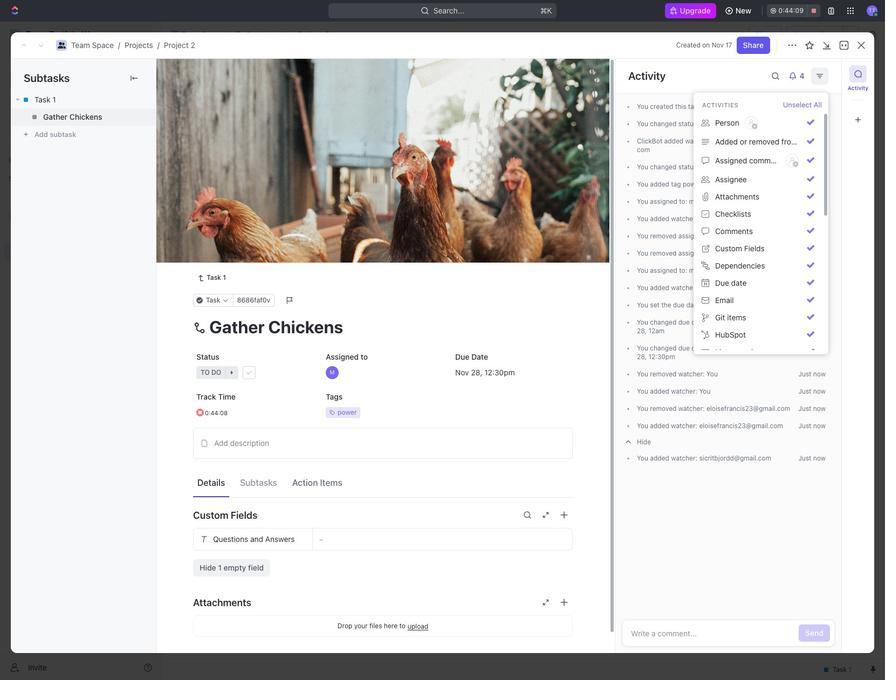 Task type: vqa. For each thing, say whether or not it's contained in the screenshot.


Task type: describe. For each thing, give the bounding box(es) containing it.
6 for you assigned to: mariaaawilliams@gmail.com
[[806, 267, 810, 275]]

all
[[814, 100, 822, 109]]

1 vertical spatial project 2
[[187, 64, 251, 82]]

assignees
[[450, 126, 482, 134]]

list for list moved
[[716, 348, 728, 357]]

task
[[689, 103, 701, 111]]

date inside button
[[732, 278, 747, 288]]

0:44:09 button
[[767, 4, 821, 17]]

2 assignee: from the top
[[679, 249, 708, 257]]

removed down , 12:30 pm
[[650, 370, 677, 378]]

1 horizontal spatial projects link
[[233, 28, 278, 41]]

docs link
[[4, 89, 156, 106]]

due for changed due date from nov 28 to
[[679, 344, 690, 352]]

due for changed due date from nov 28
[[679, 318, 690, 326]]

now for you added watcher: eloisefrancis23@gmail.com
[[814, 422, 826, 430]]

28 up hubspot
[[737, 318, 745, 326]]

mariaaawilliams@gmail.com up "email"
[[700, 284, 785, 292]]

activities
[[703, 101, 739, 108]]

4 10 from the top
[[803, 249, 810, 257]]

project 2 inside project 2 link
[[298, 30, 330, 39]]

dashboards
[[26, 111, 68, 120]]

nov 28 for pm
[[637, 344, 767, 361]]

removed up the
[[650, 249, 677, 257]]

automations
[[793, 30, 838, 39]]

changed due date from nov 28 to
[[649, 344, 755, 352]]

12 mins from the top
[[812, 301, 826, 309]]

0 vertical spatial task 1
[[35, 95, 56, 104]]

list moved
[[716, 348, 753, 357]]

just for you removed watcher: you
[[799, 370, 812, 378]]

changed status from for 56 mins
[[649, 120, 715, 128]]

share for share button underneath new
[[756, 30, 776, 39]]

nov up hubspot
[[723, 318, 735, 326]]

you added watcher: sicritbjordd@gmail.com
[[637, 454, 772, 462]]

date down changed due date from nov 28
[[692, 344, 706, 352]]

2 vertical spatial do
[[211, 255, 221, 263]]

to inside 'drop your files here to upload'
[[400, 622, 406, 630]]

moved
[[730, 348, 753, 357]]

2 you removed assignee: mariaaawilliams@gmail.com from the top
[[637, 249, 795, 257]]

2 10 from the top
[[803, 215, 810, 223]]

from for changed due date from nov 28
[[707, 318, 722, 326]]

watcher: down the you removed watcher: you
[[671, 387, 698, 396]]

44
[[802, 180, 810, 188]]

1 horizontal spatial user group image
[[171, 32, 178, 37]]

6 mins from the top
[[812, 198, 826, 206]]

now for you removed watcher: eloisefrancis23@gmail.com
[[814, 405, 826, 413]]

share button right 17 on the right of page
[[737, 37, 771, 54]]

subtasks button
[[236, 473, 282, 493]]

you added watcher: mariaaawilliams@gmail.com for 10 mins
[[637, 215, 785, 223]]

task sidebar navigation tab list
[[847, 65, 870, 128]]

to: for 10 mins
[[680, 198, 688, 206]]

checklists
[[716, 209, 752, 219]]

here
[[384, 622, 398, 630]]

just now for you added watcher: sicritbjordd@gmail.com
[[799, 454, 826, 462]]

1 vertical spatial add task button
[[277, 150, 323, 163]]

6 mins for you added watcher: mariaaawilliams@gmail.com
[[806, 284, 826, 292]]

team for team space
[[181, 30, 200, 39]]

send
[[806, 629, 824, 638]]

track time
[[196, 392, 236, 402]]

hide inside button
[[560, 126, 575, 134]]

you removed watcher: you
[[637, 370, 718, 378]]

dashboards link
[[4, 107, 156, 125]]

assigned comments button
[[698, 151, 819, 171]]

you assigned to: mariaaawilliams@gmail.com for 6 mins
[[637, 267, 775, 275]]

7 mins from the top
[[812, 215, 826, 223]]

list for list
[[242, 100, 255, 109]]

items
[[320, 478, 342, 488]]

4 10 mins from the top
[[803, 249, 826, 257]]

share button down new
[[749, 26, 783, 43]]

the
[[662, 301, 672, 309]]

28 left 12
[[637, 327, 645, 335]]

1 56 from the top
[[802, 103, 810, 111]]

now for you added watcher: you
[[814, 387, 826, 396]]

questions
[[213, 535, 248, 544]]

0 vertical spatial due
[[673, 301, 685, 309]]

assigned for 6 mins
[[650, 267, 678, 275]]

56 for added watcher:
[[802, 137, 810, 145]]

nov up the git
[[710, 301, 722, 309]]

nov down email button
[[755, 318, 767, 326]]

1 horizontal spatial to do
[[738, 120, 758, 128]]

search...
[[434, 6, 465, 15]]

17
[[726, 41, 733, 49]]

gantt link
[[364, 97, 386, 112]]

drop
[[338, 622, 353, 630]]

Edit task name text field
[[193, 317, 573, 337]]

eloisefrancis23@gmail.
[[714, 137, 788, 145]]

team space
[[181, 30, 224, 39]]

custom fields element
[[193, 528, 573, 577]]

4 mins
[[806, 318, 826, 326]]

custom inside button
[[716, 244, 743, 253]]

details button
[[193, 473, 229, 493]]

complete to
[[722, 163, 763, 171]]

from for changed due date from nov 28 to
[[707, 344, 722, 352]]

calendar
[[275, 100, 307, 109]]

2 changed from the top
[[650, 163, 677, 171]]

task sidebar content section
[[615, 59, 842, 654]]

add description button
[[197, 435, 569, 452]]

0 horizontal spatial projects link
[[125, 40, 153, 50]]

assigned comments
[[716, 156, 786, 165]]

1 mins from the top
[[812, 103, 826, 111]]

Search tasks... text field
[[751, 122, 859, 139]]

1 vertical spatial task 1
[[217, 188, 239, 197]]

you added watcher: mariaaawilliams@gmail.com for 6 mins
[[637, 284, 785, 292]]

3 10 from the top
[[803, 232, 810, 240]]

0 horizontal spatial project 2 link
[[164, 40, 195, 50]]

comments
[[750, 156, 786, 165]]

0 horizontal spatial projects
[[125, 40, 153, 50]]

1 vertical spatial project
[[164, 40, 189, 50]]

share for share button on the right of 17 on the right of page
[[743, 40, 764, 50]]

, 12:30 pm
[[645, 353, 675, 361]]

added or removed from list
[[716, 137, 813, 146]]

6 for you added watcher: mariaaawilliams@gmail.com
[[806, 284, 810, 292]]

add down calendar link
[[290, 152, 302, 160]]

created
[[650, 103, 674, 111]]

56 for changed status from
[[802, 120, 810, 128]]

add description
[[214, 439, 269, 448]]

status
[[196, 353, 220, 362]]

or
[[740, 137, 748, 146]]

from up power
[[699, 163, 713, 171]]

date down the you set the due date to nov 28
[[692, 318, 706, 326]]

assignee button
[[698, 171, 819, 188]]

empty
[[224, 564, 246, 573]]

0 horizontal spatial to do
[[200, 255, 221, 263]]

fields inside button
[[745, 244, 765, 253]]

you removed watcher: eloisefrancis23@gmail.com
[[637, 405, 791, 413]]

assignees button
[[436, 124, 487, 137]]

1 button for 1
[[242, 187, 257, 198]]

4 changed from the top
[[650, 344, 677, 352]]

changed due date from nov 28
[[649, 318, 745, 326]]

1 10 mins from the top
[[803, 198, 826, 206]]

created
[[677, 41, 701, 49]]

clickbot
[[637, 137, 663, 145]]

hubspot
[[716, 330, 746, 339]]

unselect
[[783, 100, 812, 109]]

4 mins from the top
[[812, 163, 826, 171]]

calendar link
[[273, 97, 307, 112]]

56 mins for changed status from
[[802, 120, 826, 128]]

chickens
[[69, 112, 102, 121]]

email
[[716, 296, 734, 305]]

upload
[[408, 623, 429, 631]]

mariaaawilliams@gmail.com up comments
[[700, 215, 785, 223]]

you created this task
[[637, 103, 701, 111]]

spaces
[[9, 175, 32, 183]]

gather chickens link
[[11, 108, 156, 126]]

2 horizontal spatial add task button
[[801, 65, 847, 83]]

watcher: down you removed watcher: eloisefrancis23@gmail.com
[[671, 422, 698, 430]]

am
[[656, 327, 665, 335]]

removed down you added watcher: you
[[650, 405, 677, 413]]

2 vertical spatial add task button
[[213, 223, 254, 236]]

13 mins from the top
[[812, 318, 826, 326]]

just for you added watcher: eloisefrancis23@gmail.com
[[799, 422, 812, 430]]

custom inside dropdown button
[[193, 510, 229, 521]]

tree inside sidebar navigation
[[4, 188, 156, 334]]

due date
[[455, 353, 488, 362]]

you set the due date to nov 28
[[637, 301, 732, 309]]

2 vertical spatial project
[[187, 64, 236, 82]]

progress
[[209, 152, 244, 160]]

table link
[[325, 97, 347, 112]]

gather
[[43, 112, 67, 121]]

1 vertical spatial list
[[800, 137, 813, 146]]

1 horizontal spatial do
[[749, 120, 758, 128]]

2 mins from the top
[[812, 120, 826, 128]]

4
[[806, 318, 810, 326]]

just for you removed watcher: eloisefrancis23@gmail.com
[[799, 405, 812, 413]]

list link
[[240, 97, 255, 112]]

assigned to
[[326, 353, 368, 362]]

eloisefrancis23@gmail.com for you removed watcher: eloisefrancis23@gmail.com
[[707, 405, 791, 413]]

1 10 from the top
[[803, 198, 810, 206]]

2 inside task sidebar content section
[[806, 344, 810, 352]]

1 vertical spatial to do
[[769, 163, 789, 171]]

mariaaawilliams@gmail.com up checklists
[[689, 198, 775, 206]]

space for team space / projects / project 2
[[92, 40, 114, 50]]

, 12 am
[[645, 327, 665, 335]]

nov down hubspot button
[[755, 344, 767, 352]]

5
[[806, 301, 810, 309]]

6 mins for you assigned to: mariaaawilliams@gmail.com
[[806, 267, 826, 275]]

customize button
[[780, 97, 835, 112]]

list moved button
[[698, 344, 819, 361]]

your
[[354, 622, 368, 630]]

add up customize
[[808, 69, 822, 78]]

0 vertical spatial project
[[298, 30, 323, 39]]

status for 56
[[679, 120, 697, 128]]

3 10 mins from the top
[[803, 232, 826, 240]]



Task type: locate. For each thing, give the bounding box(es) containing it.
2 assigned from the top
[[650, 267, 678, 275]]

mariaaawilliams@gmail.com up dependencies
[[710, 249, 795, 257]]

questions and answers
[[213, 535, 295, 544]]

2 6 mins from the top
[[806, 284, 826, 292]]

list right board
[[242, 100, 255, 109]]

to
[[724, 120, 732, 128], [740, 120, 747, 128], [755, 163, 761, 171], [771, 163, 778, 171], [200, 255, 209, 263], [702, 301, 708, 309], [747, 344, 753, 352], [361, 353, 368, 362], [400, 622, 406, 630]]

1 button
[[242, 187, 257, 198], [243, 206, 258, 216]]

watcher: up the you set the due date to nov 28
[[671, 284, 698, 292]]

2 vertical spatial due
[[679, 344, 690, 352]]

3 just from the top
[[799, 405, 812, 413]]

1 you added watcher: mariaaawilliams@gmail.com from the top
[[637, 215, 785, 223]]

3 56 mins from the top
[[802, 137, 826, 145]]

activity inside task sidebar content section
[[629, 70, 666, 82]]

due for due date
[[716, 278, 730, 288]]

1 vertical spatial 6
[[806, 284, 810, 292]]

0 horizontal spatial due
[[455, 353, 470, 362]]

list down hubspot
[[716, 348, 728, 357]]

1 vertical spatial status
[[679, 163, 697, 171]]

4 just from the top
[[799, 422, 812, 430]]

1 vertical spatial share
[[743, 40, 764, 50]]

55
[[802, 163, 810, 171]]

0 horizontal spatial custom
[[193, 510, 229, 521]]

2 , from the top
[[645, 353, 647, 361]]

1 to: from the top
[[680, 198, 688, 206]]

1 horizontal spatial custom
[[716, 244, 743, 253]]

due
[[673, 301, 685, 309], [679, 318, 690, 326], [679, 344, 690, 352]]

assigned up assignee
[[716, 156, 748, 165]]

custom up questions
[[193, 510, 229, 521]]

hide
[[560, 126, 575, 134], [637, 438, 651, 446], [200, 564, 216, 573]]

8686faf0v button
[[233, 294, 275, 307]]

home
[[26, 56, 47, 65]]

2 you added watcher: mariaaawilliams@gmail.com from the top
[[637, 284, 785, 292]]

user group image
[[57, 42, 66, 49]]

1 just from the top
[[799, 370, 812, 378]]

attachments button
[[193, 590, 573, 616]]

action items
[[292, 478, 342, 488]]

1 you removed assignee: mariaaawilliams@gmail.com from the top
[[637, 232, 795, 240]]

do left 55
[[780, 163, 789, 171]]

0 horizontal spatial task 1 link
[[11, 91, 156, 108]]

changed up , 12:30 pm
[[650, 344, 677, 352]]

10 mins from the top
[[812, 267, 826, 275]]

subtasks inside button
[[240, 478, 277, 488]]

1 vertical spatial add task
[[290, 152, 318, 160]]

hide 1 empty field
[[200, 564, 264, 573]]

add inside button
[[214, 439, 228, 448]]

due up the you removed watcher: you
[[679, 344, 690, 352]]

0 vertical spatial subtasks
[[24, 72, 70, 84]]

just now for you removed watcher: eloisefrancis23@gmail.com
[[799, 405, 826, 413]]

2 horizontal spatial to do
[[769, 163, 789, 171]]

due date button
[[698, 275, 819, 292]]

custom fields
[[716, 244, 765, 253], [193, 510, 258, 521]]

0 vertical spatial project 2
[[298, 30, 330, 39]]

1 horizontal spatial attachments
[[716, 192, 760, 201]]

2 horizontal spatial list
[[800, 137, 813, 146]]

nov 28 for am
[[637, 318, 767, 335]]

mins
[[812, 103, 826, 111], [812, 120, 826, 128], [812, 137, 826, 145], [812, 163, 826, 171], [812, 180, 826, 188], [812, 198, 826, 206], [812, 215, 826, 223], [812, 232, 826, 240], [812, 249, 826, 257], [812, 267, 826, 275], [812, 284, 826, 292], [812, 301, 826, 309], [812, 318, 826, 326], [812, 344, 826, 352]]

1 vertical spatial space
[[92, 40, 114, 50]]

0 vertical spatial fields
[[745, 244, 765, 253]]

to: down tag
[[680, 198, 688, 206]]

3 changed from the top
[[650, 318, 677, 326]]

0 vertical spatial custom
[[716, 244, 743, 253]]

from up hubspot
[[707, 318, 722, 326]]

2 you assigned to: mariaaawilliams@gmail.com from the top
[[637, 267, 775, 275]]

1 status from the top
[[679, 120, 697, 128]]

1 vertical spatial attachments
[[193, 597, 251, 609]]

0 vertical spatial assigned
[[716, 156, 748, 165]]

you removed assignee: mariaaawilliams@gmail.com down checklists
[[637, 232, 795, 240]]

eloisefrancis23@gmail.com for you added watcher: eloisefrancis23@gmail.com
[[700, 422, 783, 430]]

from inside button
[[782, 137, 798, 146]]

6 mins
[[806, 267, 826, 275], [806, 284, 826, 292]]

new
[[736, 6, 752, 15]]

just for you added watcher: sicritbjordd@gmail.com
[[799, 454, 812, 462]]

2 vertical spatial to do
[[200, 255, 221, 263]]

1 vertical spatial assignee:
[[679, 249, 708, 257]]

2 mins
[[806, 344, 826, 352]]

1 vertical spatial you added watcher: mariaaawilliams@gmail.com
[[637, 284, 785, 292]]

56 mins
[[802, 103, 826, 111], [802, 120, 826, 128], [802, 137, 826, 145]]

subtasks down home
[[24, 72, 70, 84]]

1 horizontal spatial team space link
[[168, 28, 227, 41]]

mariaaawilliams@gmail.com down checklists button
[[710, 232, 795, 240]]

to do down task 2
[[200, 255, 221, 263]]

add task button down task 2
[[213, 223, 254, 236]]

5 mins
[[806, 301, 826, 309]]

person button
[[698, 113, 819, 133]]

task 1
[[35, 95, 56, 104], [217, 188, 239, 197], [207, 274, 226, 282]]

⌘k
[[541, 6, 552, 15]]

project 2 link
[[284, 28, 332, 41], [164, 40, 195, 50]]

assignee
[[716, 175, 747, 184]]

0 horizontal spatial project 2
[[187, 64, 251, 82]]

nov down hubspot
[[723, 344, 735, 352]]

2 vertical spatial add task
[[217, 225, 249, 234]]

now for you removed watcher: you
[[814, 370, 826, 378]]

1 horizontal spatial due
[[716, 278, 730, 288]]

due date
[[716, 278, 747, 288]]

1 vertical spatial changed status from
[[649, 163, 715, 171]]

1 6 mins from the top
[[806, 267, 826, 275]]

5 mins from the top
[[812, 180, 826, 188]]

eloisefrancis23@gmail. com
[[637, 137, 788, 154]]

do down task 2
[[211, 255, 221, 263]]

watcher: down power
[[671, 215, 698, 223]]

mariaaawilliams@gmail.com
[[689, 198, 775, 206], [700, 215, 785, 223], [710, 232, 795, 240], [710, 249, 795, 257], [689, 267, 775, 275], [700, 284, 785, 292]]

created on nov 17
[[677, 41, 733, 49]]

0 horizontal spatial team space link
[[71, 40, 114, 50]]

1 vertical spatial eloisefrancis23@gmail.com
[[700, 422, 783, 430]]

1 vertical spatial projects
[[125, 40, 153, 50]]

1 horizontal spatial add task
[[290, 152, 318, 160]]

4 just now from the top
[[799, 422, 826, 430]]

space for team space
[[202, 30, 224, 39]]

new button
[[721, 2, 758, 19]]

just now for you added watcher: eloisefrancis23@gmail.com
[[799, 422, 826, 430]]

8 mins from the top
[[812, 232, 826, 240]]

activity inside task sidebar navigation tab list
[[848, 85, 869, 91]]

1 vertical spatial you removed assignee: mariaaawilliams@gmail.com
[[637, 249, 795, 257]]

description
[[230, 439, 269, 448]]

1 vertical spatial team
[[71, 40, 90, 50]]

subtasks
[[24, 72, 70, 84], [240, 478, 277, 488]]

4 now from the top
[[814, 422, 826, 430]]

fields down comments button on the top of page
[[745, 244, 765, 253]]

2 horizontal spatial do
[[780, 163, 789, 171]]

1 horizontal spatial subtasks
[[240, 478, 277, 488]]

add down task 2
[[217, 225, 231, 234]]

28 down hubspot
[[737, 344, 745, 352]]

2 just now from the top
[[799, 387, 826, 396]]

customize
[[794, 100, 832, 109]]

hide button
[[556, 124, 579, 137]]

assignee: left comments
[[679, 232, 708, 240]]

email button
[[698, 292, 819, 309]]

0 horizontal spatial space
[[92, 40, 114, 50]]

11 mins from the top
[[812, 284, 826, 292]]

1 button for 2
[[243, 206, 258, 216]]

in
[[200, 152, 207, 160]]

this
[[676, 103, 687, 111]]

you assigned to: mariaaawilliams@gmail.com
[[637, 198, 775, 206], [637, 267, 775, 275]]

status up added watcher:
[[679, 120, 697, 128]]

1 56 mins from the top
[[802, 103, 826, 111]]

due inside button
[[716, 278, 730, 288]]

5 just now from the top
[[799, 454, 826, 462]]

1 horizontal spatial add task button
[[277, 150, 323, 163]]

you assigned to: mariaaawilliams@gmail.com up due date
[[637, 267, 775, 275]]

5 just from the top
[[799, 454, 812, 462]]

person
[[716, 118, 740, 127]]

1 changed from the top
[[650, 120, 677, 128]]

nov left 17 on the right of page
[[712, 41, 724, 49]]

5 now from the top
[[814, 454, 826, 462]]

add task button up all
[[801, 65, 847, 83]]

sicritbjordd@gmail.com
[[700, 454, 772, 462]]

1 vertical spatial fields
[[231, 510, 258, 521]]

hide inside custom fields 'element'
[[200, 564, 216, 573]]

0 vertical spatial status
[[679, 120, 697, 128]]

1 horizontal spatial task 1 link
[[193, 272, 230, 285]]

1 assignee: from the top
[[679, 232, 708, 240]]

fields up the questions and answers
[[231, 510, 258, 521]]

you assigned to: mariaaawilliams@gmail.com for 10 mins
[[637, 198, 775, 206]]

, left 12
[[645, 327, 647, 335]]

files
[[370, 622, 382, 630]]

1 now from the top
[[814, 370, 826, 378]]

3 just now from the top
[[799, 405, 826, 413]]

watcher: down you added watcher: eloisefrancis23@gmail.com
[[671, 454, 698, 462]]

1 horizontal spatial space
[[202, 30, 224, 39]]

1 vertical spatial task 1 link
[[193, 272, 230, 285]]

14 mins from the top
[[812, 344, 826, 352]]

9 mins from the top
[[812, 249, 826, 257]]

nov 28 up changed due date from nov 28 to
[[637, 318, 767, 335]]

mariaaawilliams@gmail.com up due date
[[689, 267, 775, 275]]

team for team space / projects / project 2
[[71, 40, 90, 50]]

changed status from for 55 mins
[[649, 163, 715, 171]]

0 vertical spatial to:
[[680, 198, 688, 206]]

to: for 6 mins
[[680, 267, 688, 275]]

0 horizontal spatial add task
[[217, 225, 249, 234]]

56 mins for added watcher:
[[802, 137, 826, 145]]

2 56 mins from the top
[[802, 120, 826, 128]]

28 left 12:30
[[637, 353, 645, 361]]

assigned down you added tag power
[[650, 198, 678, 206]]

board
[[201, 100, 222, 109]]

add task up all
[[808, 69, 840, 78]]

0 horizontal spatial subtasks
[[24, 72, 70, 84]]

add left description
[[214, 439, 228, 448]]

1 horizontal spatial activity
[[848, 85, 869, 91]]

8686faf0v
[[237, 296, 270, 305]]

now
[[814, 370, 826, 378], [814, 387, 826, 396], [814, 405, 826, 413], [814, 422, 826, 430], [814, 454, 826, 462]]

1 vertical spatial nov 28
[[637, 344, 767, 361]]

0 vertical spatial share
[[756, 30, 776, 39]]

user group image down spaces
[[11, 212, 19, 218]]

user group image inside 'tree'
[[11, 212, 19, 218]]

nov
[[712, 41, 724, 49], [710, 301, 722, 309], [723, 318, 735, 326], [755, 318, 767, 326], [723, 344, 735, 352], [755, 344, 767, 352]]

custom down comments
[[716, 244, 743, 253]]

changed status from down this
[[649, 120, 715, 128]]

1 horizontal spatial projects
[[247, 30, 275, 39]]

now for you added watcher: sicritbjordd@gmail.com
[[814, 454, 826, 462]]

from for added or removed from list
[[782, 137, 798, 146]]

55 mins
[[802, 163, 826, 171]]

attachments inside attachments button
[[716, 192, 760, 201]]

comments
[[716, 227, 753, 236]]

1 changed status from from the top
[[649, 120, 715, 128]]

watcher: up you added watcher: you
[[679, 370, 705, 378]]

you assigned to: mariaaawilliams@gmail.com down power
[[637, 198, 775, 206]]

user group image
[[171, 32, 178, 37], [11, 212, 19, 218]]

attachments up checklists
[[716, 192, 760, 201]]

0 vertical spatial you added watcher: mariaaawilliams@gmail.com
[[637, 215, 785, 223]]

attachments
[[716, 192, 760, 201], [193, 597, 251, 609]]

date up changed due date from nov 28
[[687, 301, 700, 309]]

to do up eloisefrancis23@gmail. on the right top of the page
[[738, 120, 758, 128]]

set
[[650, 301, 660, 309]]

assigned up the
[[650, 267, 678, 275]]

from down hubspot
[[707, 344, 722, 352]]

status up power
[[679, 163, 697, 171]]

drop your files here to upload
[[338, 622, 429, 631]]

, left 12:30
[[645, 353, 647, 361]]

2 10 mins from the top
[[803, 215, 826, 223]]

list up 55
[[800, 137, 813, 146]]

1 horizontal spatial project 2 link
[[284, 28, 332, 41]]

3 56 from the top
[[802, 137, 810, 145]]

due for due date
[[455, 353, 470, 362]]

assigned for assigned comments
[[716, 156, 748, 165]]

track
[[196, 392, 216, 402]]

1 vertical spatial do
[[780, 163, 789, 171]]

add task down the calendar on the top
[[290, 152, 318, 160]]

do up eloisefrancis23@gmail. on the right top of the page
[[749, 120, 758, 128]]

user group image left team space
[[171, 32, 178, 37]]

1 horizontal spatial fields
[[745, 244, 765, 253]]

attachments inside attachments dropdown button
[[193, 597, 251, 609]]

1 horizontal spatial team
[[181, 30, 200, 39]]

add task for add task button to the right
[[808, 69, 840, 78]]

add task for bottommost add task button
[[217, 225, 249, 234]]

answers
[[265, 535, 295, 544]]

removed inside button
[[750, 137, 780, 146]]

2 nov 28 from the top
[[637, 344, 767, 361]]

assigned for assigned to
[[326, 353, 359, 362]]

1 nov 28 from the top
[[637, 318, 767, 335]]

do
[[749, 120, 758, 128], [780, 163, 789, 171], [211, 255, 221, 263]]

1 , from the top
[[645, 327, 647, 335]]

sidebar navigation
[[0, 22, 161, 680]]

in progress
[[200, 152, 244, 160]]

just for you added watcher: you
[[799, 387, 812, 396]]

0 vertical spatial ,
[[645, 327, 647, 335]]

watcher: down you added watcher: you
[[679, 405, 705, 413]]

2 changed status from from the top
[[649, 163, 715, 171]]

date
[[472, 353, 488, 362]]

eloisefrancis23@gmail.com
[[707, 405, 791, 413], [700, 422, 783, 430]]

1 vertical spatial to:
[[680, 267, 688, 275]]

assigned up tags
[[326, 353, 359, 362]]

2 vertical spatial list
[[716, 348, 728, 357]]

add task button down calendar link
[[277, 150, 323, 163]]

hide inside dropdown button
[[637, 438, 651, 446]]

2 6 from the top
[[806, 284, 810, 292]]

just now for you added watcher: you
[[799, 387, 826, 396]]

2 56 from the top
[[802, 120, 810, 128]]

0 vertical spatial nov 28
[[637, 318, 767, 335]]

0 horizontal spatial activity
[[629, 70, 666, 82]]

, for , 12 am
[[645, 327, 647, 335]]

removed down you added tag power
[[650, 232, 677, 240]]

changed down created
[[650, 120, 677, 128]]

1 button right task 2
[[243, 206, 258, 216]]

0 vertical spatial activity
[[629, 70, 666, 82]]

1 horizontal spatial project 2
[[298, 30, 330, 39]]

3 mins from the top
[[812, 137, 826, 145]]

tree
[[4, 188, 156, 334]]

you added watcher: mariaaawilliams@gmail.com up "email"
[[637, 284, 785, 292]]

to: up the you set the due date to nov 28
[[680, 267, 688, 275]]

0 horizontal spatial list
[[242, 100, 255, 109]]

0 vertical spatial add task
[[808, 69, 840, 78]]

from up comments
[[782, 137, 798, 146]]

1 vertical spatial ,
[[645, 353, 647, 361]]

0 horizontal spatial team
[[71, 40, 90, 50]]

2 to: from the top
[[680, 267, 688, 275]]

custom fields inside button
[[716, 244, 765, 253]]

1 vertical spatial you assigned to: mariaaawilliams@gmail.com
[[637, 267, 775, 275]]

1 horizontal spatial list
[[716, 348, 728, 357]]

pm
[[666, 353, 675, 361]]

add task
[[808, 69, 840, 78], [290, 152, 318, 160], [217, 225, 249, 234]]

project
[[298, 30, 323, 39], [164, 40, 189, 50], [187, 64, 236, 82]]

56 down unselect all
[[802, 120, 810, 128]]

on
[[703, 41, 710, 49]]

favorites
[[9, 156, 37, 165]]

0 vertical spatial eloisefrancis23@gmail.com
[[707, 405, 791, 413]]

2 status from the top
[[679, 163, 697, 171]]

added
[[716, 137, 738, 146]]

0 vertical spatial you removed assignee: mariaaawilliams@gmail.com
[[637, 232, 795, 240]]

0 vertical spatial team
[[181, 30, 200, 39]]

10 mins
[[803, 198, 826, 206], [803, 215, 826, 223], [803, 232, 826, 240], [803, 249, 826, 257]]

0 horizontal spatial do
[[211, 255, 221, 263]]

removed up comments
[[750, 137, 780, 146]]

status for 55
[[679, 163, 697, 171]]

from down task
[[699, 120, 713, 128]]

, for , 12:30 pm
[[645, 353, 647, 361]]

1 vertical spatial hide
[[637, 438, 651, 446]]

custom fields up questions
[[193, 510, 258, 521]]

just
[[799, 370, 812, 378], [799, 387, 812, 396], [799, 405, 812, 413], [799, 422, 812, 430], [799, 454, 812, 462]]

task 2
[[217, 206, 240, 216]]

custom fields up dependencies
[[716, 244, 765, 253]]

0 horizontal spatial add task button
[[213, 223, 254, 236]]

2 now from the top
[[814, 387, 826, 396]]

1 horizontal spatial assigned
[[716, 156, 748, 165]]

and
[[250, 535, 263, 544]]

nov 28 down changed due date from nov 28
[[637, 344, 767, 361]]

2 just from the top
[[799, 387, 812, 396]]

1 vertical spatial 1 button
[[243, 206, 258, 216]]

you added watcher: eloisefrancis23@gmail.com
[[637, 422, 783, 430]]

0 vertical spatial add task button
[[801, 65, 847, 83]]

1 6 from the top
[[806, 267, 810, 275]]

table
[[327, 100, 347, 109]]

56 up 55
[[802, 137, 810, 145]]

0 vertical spatial 6
[[806, 267, 810, 275]]

custom fields inside dropdown button
[[193, 510, 258, 521]]

56
[[802, 103, 810, 111], [802, 120, 810, 128], [802, 137, 810, 145]]

2 inside project 2 link
[[325, 30, 330, 39]]

checklists button
[[698, 206, 819, 223]]

0 horizontal spatial fields
[[231, 510, 258, 521]]

0 vertical spatial you assigned to: mariaaawilliams@gmail.com
[[637, 198, 775, 206]]

2 vertical spatial task 1
[[207, 274, 226, 282]]

attachments down the hide 1 empty field
[[193, 597, 251, 609]]

assigned inside button
[[716, 156, 748, 165]]

1 just now from the top
[[799, 370, 826, 378]]

0 horizontal spatial user group image
[[11, 212, 19, 218]]

just now for you removed watcher: you
[[799, 370, 826, 378]]

tag
[[671, 180, 681, 188]]

share down new button
[[756, 30, 776, 39]]

1 assigned from the top
[[650, 198, 678, 206]]

1 you assigned to: mariaaawilliams@gmail.com from the top
[[637, 198, 775, 206]]

0 vertical spatial to do
[[738, 120, 758, 128]]

56 left all
[[802, 103, 810, 111]]

1 inside custom fields 'element'
[[218, 564, 222, 573]]

projects link
[[233, 28, 278, 41], [125, 40, 153, 50]]

due down the you set the due date to nov 28
[[679, 318, 690, 326]]

3 now from the top
[[814, 405, 826, 413]]

you removed assignee: mariaaawilliams@gmail.com
[[637, 232, 795, 240], [637, 249, 795, 257]]

1 vertical spatial activity
[[848, 85, 869, 91]]

board link
[[199, 97, 222, 112]]

date down dependencies
[[732, 278, 747, 288]]

watcher: left "added"
[[686, 137, 712, 145]]

assigned for 10 mins
[[650, 198, 678, 206]]

custom fields button
[[698, 240, 819, 257]]

28 up git items
[[724, 301, 732, 309]]

comments button
[[698, 223, 819, 240]]

to:
[[680, 198, 688, 206], [680, 267, 688, 275]]

upgrade
[[680, 6, 711, 15]]

due left date
[[455, 353, 470, 362]]

to do left 55
[[769, 163, 789, 171]]

2 vertical spatial 56
[[802, 137, 810, 145]]

assignee: up the you set the due date to nov 28
[[679, 249, 708, 257]]

project 2
[[298, 30, 330, 39], [187, 64, 251, 82]]

due right the
[[673, 301, 685, 309]]

fields inside dropdown button
[[231, 510, 258, 521]]

changed up am
[[650, 318, 677, 326]]

0 horizontal spatial custom fields
[[193, 510, 258, 521]]

git
[[716, 313, 726, 322]]

status
[[679, 120, 697, 128], [679, 163, 697, 171]]

hide button
[[622, 435, 835, 450]]

1 button down progress
[[242, 187, 257, 198]]

com
[[637, 137, 788, 154]]

time
[[218, 392, 236, 402]]



